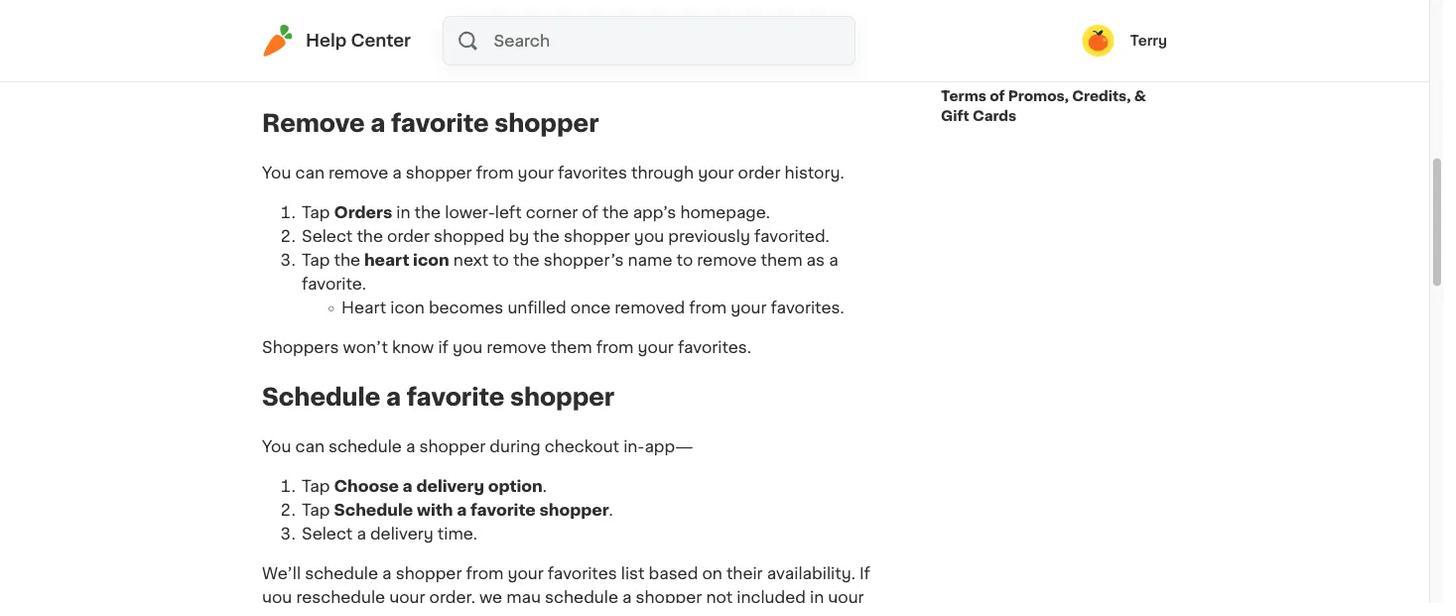 Task type: locate. For each thing, give the bounding box(es) containing it.
1 vertical spatial you
[[262, 440, 291, 456]]

favorites left list in the bottom of the page
[[548, 567, 617, 583]]

as
[[818, 19, 836, 35], [807, 253, 825, 269]]

shoppers
[[262, 341, 339, 357]]

favorite inside "tap choose a delivery option . tap schedule with a favorite shopper . select a delivery time."
[[471, 503, 536, 519]]

favorite down if on the left bottom of page
[[407, 386, 505, 410]]

by
[[509, 230, 530, 245]]

2 horizontal spatial you
[[634, 230, 664, 245]]

a inside next to the shopper's name to add them as a favorite. heart icon becomes filled in once favorited.
[[840, 19, 849, 35]]

you right if on the left bottom of page
[[453, 341, 483, 357]]

in
[[591, 67, 605, 83], [397, 206, 411, 222], [810, 591, 824, 604]]

you inside 'tap orders in the lower-left corner of the app's homepage. select the order shopped by the shopper you previously favorited.'
[[634, 230, 664, 245]]

2 horizontal spatial in
[[810, 591, 824, 604]]

1 vertical spatial next
[[454, 253, 489, 269]]

select inside 'tap orders in the lower-left corner of the app's homepage. select the order shopped by the shopper you previously favorited.'
[[302, 230, 353, 245]]

terms of promos, credits, & gift cards link
[[941, 79, 1168, 135]]

favorite. up remove a favorite shopper
[[342, 43, 406, 59]]

1 horizontal spatial in
[[591, 67, 605, 83]]

favorite. inside next to the shopper's name to add them as a favorite. heart icon becomes filled in once favorited.
[[342, 43, 406, 59]]

shopped
[[434, 230, 505, 245]]

shopper's up filled
[[584, 19, 664, 35]]

as down history.
[[807, 253, 825, 269]]

1 can from the top
[[295, 166, 325, 182]]

shopper inside 'tap orders in the lower-left corner of the app's homepage. select the order shopped by the shopper you previously favorited.'
[[564, 230, 630, 245]]

order,
[[430, 591, 475, 604]]

a inside next to the shopper's name to remove them as a favorite. heart icon becomes unfilled once removed from your favorites.
[[829, 253, 839, 269]]

schedule
[[262, 386, 381, 410], [334, 503, 413, 519]]

a
[[840, 19, 849, 35], [371, 112, 386, 136], [393, 166, 402, 182], [829, 253, 839, 269], [386, 386, 401, 410], [406, 440, 415, 456], [403, 480, 413, 495], [457, 503, 467, 519], [357, 527, 366, 543], [382, 567, 392, 583], [623, 591, 632, 604]]

0 vertical spatial becomes
[[469, 67, 543, 83]]

heart for heart icon becomes unfilled once removed from your favorites.
[[364, 253, 409, 269]]

tap the heart icon
[[342, 19, 490, 35], [302, 253, 450, 269]]

as inside next to the shopper's name to add them as a favorite. heart icon becomes filled in once favorited.
[[818, 19, 836, 35]]

from inside we'll schedule a shopper from your favorites list based on their availability. if you reschedule your order, we may schedule a shopper not included in you
[[466, 567, 504, 583]]

profile and account settings link
[[941, 7, 1152, 43]]

select
[[302, 230, 353, 245], [302, 527, 353, 543]]

favorite
[[391, 112, 489, 136], [407, 386, 505, 410], [471, 503, 536, 519]]

0 horizontal spatial next
[[454, 253, 489, 269]]

1 vertical spatial .
[[609, 503, 613, 519]]

next
[[494, 19, 529, 35], [454, 253, 489, 269]]

order
[[738, 166, 781, 182], [387, 230, 430, 245]]

a right choose on the left
[[403, 480, 413, 495]]

once right the unfilled
[[571, 301, 611, 317]]

instacart sweepstakes rules
[[941, 54, 1154, 68]]

0 vertical spatial shopper's
[[584, 19, 664, 35]]

0 vertical spatial .
[[543, 480, 547, 495]]

0 horizontal spatial favorites.
[[678, 341, 752, 357]]

remove down the unfilled
[[487, 341, 547, 357]]

can
[[295, 166, 325, 182], [295, 440, 325, 456]]

1 vertical spatial shopper's
[[544, 253, 624, 269]]

next inside next to the shopper's name to remove them as a favorite. heart icon becomes unfilled once removed from your favorites.
[[454, 253, 489, 269]]

1 vertical spatial schedule
[[334, 503, 413, 519]]

in down availability.
[[810, 591, 824, 604]]

of up cards
[[990, 90, 1005, 104]]

we'll
[[262, 567, 301, 583]]

remove a favorite shopper
[[262, 112, 599, 136]]

0 horizontal spatial .
[[543, 480, 547, 495]]

you down the app's
[[634, 230, 664, 245]]

order up homepage.
[[738, 166, 781, 182]]

2 vertical spatial favorite
[[471, 503, 536, 519]]

favorite. for heart icon becomes unfilled once removed from your favorites.
[[302, 277, 366, 293]]

as for next to the shopper's name to add them as a favorite.
[[818, 19, 836, 35]]

tap the heart icon down orders
[[302, 253, 450, 269]]

user avatar image
[[1083, 25, 1115, 57]]

favorites
[[558, 166, 627, 182], [548, 567, 617, 583]]

the inside next to the shopper's name to remove them as a favorite. heart icon becomes unfilled once removed from your favorites.
[[513, 253, 540, 269]]

0 vertical spatial once
[[609, 67, 649, 83]]

from
[[476, 166, 514, 182], [689, 301, 727, 317], [596, 341, 634, 357], [466, 567, 504, 583]]

0 vertical spatial in
[[591, 67, 605, 83]]

heart up won't
[[342, 301, 387, 317]]

0 vertical spatial you
[[262, 166, 291, 182]]

favorited. down history.
[[755, 230, 830, 245]]

them right 'add'
[[772, 19, 814, 35]]

1 vertical spatial as
[[807, 253, 825, 269]]

2 vertical spatial in
[[810, 591, 824, 604]]

shopper's inside next to the shopper's name to remove them as a favorite. heart icon becomes unfilled once removed from your favorites.
[[544, 253, 624, 269]]

shopper's
[[584, 19, 664, 35], [544, 253, 624, 269]]

remove
[[329, 166, 388, 182], [697, 253, 757, 269], [487, 341, 547, 357]]

schedule down choose on the left
[[334, 503, 413, 519]]

0 vertical spatial schedule
[[262, 386, 381, 410]]

choose
[[334, 480, 399, 495]]

1 vertical spatial order
[[387, 230, 430, 245]]

you can remove a shopper from your favorites through your order history.
[[262, 166, 845, 182]]

0 vertical spatial name
[[668, 19, 713, 35]]

1 select from the top
[[302, 230, 353, 245]]

order inside 'tap orders in the lower-left corner of the app's homepage. select the order shopped by the shopper you previously favorited.'
[[387, 230, 430, 245]]

your inside next to the shopper's name to remove them as a favorite. heart icon becomes unfilled once removed from your favorites.
[[731, 301, 767, 317]]

1 vertical spatial favorites
[[548, 567, 617, 583]]

1 vertical spatial you
[[453, 341, 483, 357]]

tap left orders
[[302, 206, 330, 222]]

0 vertical spatial favorite.
[[342, 43, 406, 59]]

time.
[[438, 527, 478, 543]]

2 select from the top
[[302, 527, 353, 543]]

with
[[417, 503, 453, 519]]

shopper
[[495, 112, 599, 136], [406, 166, 472, 182], [564, 230, 630, 245], [510, 386, 615, 410], [420, 440, 486, 456], [540, 503, 609, 519], [396, 567, 462, 583], [636, 591, 702, 604]]

0 horizontal spatial you
[[262, 591, 292, 604]]

2 vertical spatial schedule
[[545, 591, 619, 604]]

0 horizontal spatial in
[[397, 206, 411, 222]]

1 horizontal spatial remove
[[487, 341, 547, 357]]

corner
[[526, 206, 578, 222]]

your up homepage.
[[698, 166, 734, 182]]

heart inside next to the shopper's name to add them as a favorite. heart icon becomes filled in once favorited.
[[381, 67, 426, 83]]

heart
[[404, 19, 450, 35], [364, 253, 409, 269]]

to
[[533, 19, 549, 35], [717, 19, 733, 35], [493, 253, 509, 269], [677, 253, 693, 269]]

unfilled
[[508, 301, 567, 317]]

your
[[518, 166, 554, 182], [698, 166, 734, 182], [731, 301, 767, 317], [638, 341, 674, 357], [508, 567, 544, 583], [389, 591, 426, 604]]

1 vertical spatial can
[[295, 440, 325, 456]]

shopper up checkout
[[510, 386, 615, 410]]

1 vertical spatial heart
[[364, 253, 409, 269]]

shopper inside "tap choose a delivery option . tap schedule with a favorite shopper . select a delivery time."
[[540, 503, 609, 519]]

you down we'll
[[262, 591, 292, 604]]

them inside next to the shopper's name to remove them as a favorite. heart icon becomes unfilled once removed from your favorites.
[[761, 253, 803, 269]]

heart down orders
[[364, 253, 409, 269]]

0 vertical spatial select
[[302, 230, 353, 245]]

a right 'add'
[[840, 19, 849, 35]]

from right removed
[[689, 301, 727, 317]]

1 vertical spatial tap the heart icon
[[302, 253, 450, 269]]

1 vertical spatial in
[[397, 206, 411, 222]]

them inside next to the shopper's name to add them as a favorite. heart icon becomes filled in once favorited.
[[772, 19, 814, 35]]

favorited. down search search field
[[653, 67, 728, 83]]

1 vertical spatial of
[[582, 206, 599, 222]]

your down previously
[[731, 301, 767, 317]]

shopper down option
[[540, 503, 609, 519]]

favorite down option
[[471, 503, 536, 519]]

tap the heart icon up remove a favorite shopper
[[342, 19, 490, 35]]

remove down previously
[[697, 253, 757, 269]]

from up we
[[466, 567, 504, 583]]

0 vertical spatial favorites
[[558, 166, 627, 182]]

heart up remove a favorite shopper
[[404, 19, 450, 35]]

0 vertical spatial remove
[[329, 166, 388, 182]]

1 vertical spatial favorite.
[[302, 277, 366, 293]]

1 horizontal spatial next
[[494, 19, 529, 35]]

2 can from the top
[[295, 440, 325, 456]]

to down by
[[493, 253, 509, 269]]

icon up remove a favorite shopper
[[430, 67, 465, 83]]

icon inside next to the shopper's name to add them as a favorite. heart icon becomes filled in once favorited.
[[430, 67, 465, 83]]

a down list in the bottom of the page
[[623, 591, 632, 604]]

favorite for schedule
[[407, 386, 505, 410]]

of
[[990, 90, 1005, 104], [582, 206, 599, 222]]

a down history.
[[829, 253, 839, 269]]

name inside next to the shopper's name to add them as a favorite. heart icon becomes filled in once favorited.
[[668, 19, 713, 35]]

schedule down shoppers
[[262, 386, 381, 410]]

1 vertical spatial favorited.
[[755, 230, 830, 245]]

shopper's down 'tap orders in the lower-left corner of the app's homepage. select the order shopped by the shopper you previously favorited.'
[[544, 253, 624, 269]]

schedule up choose on the left
[[329, 440, 402, 456]]

order down orders
[[387, 230, 430, 245]]

2 horizontal spatial remove
[[697, 253, 757, 269]]

1 horizontal spatial order
[[738, 166, 781, 182]]

tap the heart icon for heart icon becomes filled in once favorited.
[[342, 19, 490, 35]]

&
[[1135, 90, 1147, 104]]

favorite. inside next to the shopper's name to remove them as a favorite. heart icon becomes unfilled once removed from your favorites.
[[302, 277, 366, 293]]

you
[[262, 166, 291, 182], [262, 440, 291, 456]]

1 horizontal spatial favorites.
[[771, 301, 845, 317]]

shopper's for once
[[544, 253, 624, 269]]

help center
[[306, 32, 411, 49]]

name left 'add'
[[668, 19, 713, 35]]

1 vertical spatial becomes
[[429, 301, 504, 317]]

2 you from the top
[[262, 440, 291, 456]]

1 vertical spatial once
[[571, 301, 611, 317]]

0 horizontal spatial favorited.
[[653, 67, 728, 83]]

heart
[[381, 67, 426, 83], [342, 301, 387, 317]]

from up left at the top of page
[[476, 166, 514, 182]]

a down remove a favorite shopper
[[393, 166, 402, 182]]

icon
[[453, 19, 490, 35], [430, 67, 465, 83], [413, 253, 450, 269], [391, 301, 425, 317]]

1 horizontal spatial favorited.
[[755, 230, 830, 245]]

0 vertical spatial as
[[818, 19, 836, 35]]

center
[[351, 32, 411, 49]]

shopper's for in
[[584, 19, 664, 35]]

tap left choose on the left
[[302, 480, 330, 495]]

0 horizontal spatial of
[[582, 206, 599, 222]]

once
[[609, 67, 649, 83], [571, 301, 611, 317]]

can for remove
[[295, 166, 325, 182]]

becomes up if on the left bottom of page
[[429, 301, 504, 317]]

favorite.
[[342, 43, 406, 59], [302, 277, 366, 293]]

0 vertical spatial of
[[990, 90, 1005, 104]]

becomes
[[469, 67, 543, 83], [429, 301, 504, 317]]

you can schedule a shopper during checkout in-app—
[[262, 440, 694, 456]]

1 vertical spatial them
[[761, 253, 803, 269]]

0 vertical spatial favorited.
[[653, 67, 728, 83]]

select down orders
[[302, 230, 353, 245]]

them down homepage.
[[761, 253, 803, 269]]

1 horizontal spatial of
[[990, 90, 1005, 104]]

1 vertical spatial remove
[[697, 253, 757, 269]]

1 vertical spatial select
[[302, 527, 353, 543]]

heart inside next to the shopper's name to remove them as a favorite. heart icon becomes unfilled once removed from your favorites.
[[342, 301, 387, 317]]

.
[[543, 480, 547, 495], [609, 503, 613, 519]]

becomes inside next to the shopper's name to add them as a favorite. heart icon becomes filled in once favorited.
[[469, 67, 543, 83]]

next inside next to the shopper's name to add them as a favorite. heart icon becomes filled in once favorited.
[[494, 19, 529, 35]]

0 vertical spatial you
[[634, 230, 664, 245]]

0 vertical spatial heart
[[381, 67, 426, 83]]

delivery down with
[[370, 527, 434, 543]]

0 vertical spatial favorites.
[[771, 301, 845, 317]]

profile and account settings
[[941, 18, 1152, 32]]

heart down center at the top left
[[381, 67, 426, 83]]

them for add
[[772, 19, 814, 35]]

0 horizontal spatial order
[[387, 230, 430, 245]]

your up may
[[508, 567, 544, 583]]

next for unfilled
[[454, 253, 489, 269]]

you inside we'll schedule a shopper from your favorites list based on their availability. if you reschedule your order, we may schedule a shopper not included in you
[[262, 591, 292, 604]]

lower-
[[445, 206, 495, 222]]

shopper's inside next to the shopper's name to add them as a favorite. heart icon becomes filled in once favorited.
[[584, 19, 664, 35]]

schedule right may
[[545, 591, 619, 604]]

favorited.
[[653, 67, 728, 83], [755, 230, 830, 245]]

in inside we'll schedule a shopper from your favorites list based on their availability. if you reschedule your order, we may schedule a shopper not included in you
[[810, 591, 824, 604]]

icon up know at the left bottom
[[391, 301, 425, 317]]

name
[[668, 19, 713, 35], [628, 253, 673, 269]]

Search search field
[[492, 17, 855, 65]]

0 vertical spatial can
[[295, 166, 325, 182]]

becomes left filled
[[469, 67, 543, 83]]

tap up shoppers
[[302, 253, 330, 269]]

in right orders
[[397, 206, 411, 222]]

select down choose on the left
[[302, 527, 353, 543]]

shopper up order,
[[396, 567, 462, 583]]

in-
[[624, 440, 645, 456]]

won't
[[343, 341, 388, 357]]

remove up orders
[[329, 166, 388, 182]]

tap
[[342, 19, 370, 35], [302, 206, 330, 222], [302, 253, 330, 269], [302, 480, 330, 495], [302, 503, 330, 519]]

favorite. up won't
[[302, 277, 366, 293]]

left
[[495, 206, 522, 222]]

as inside next to the shopper's name to remove them as a favorite. heart icon becomes unfilled once removed from your favorites.
[[807, 253, 825, 269]]

0 vertical spatial next
[[494, 19, 529, 35]]

1 vertical spatial name
[[628, 253, 673, 269]]

icon down shopped at the top of page
[[413, 253, 450, 269]]

1 you from the top
[[262, 166, 291, 182]]

delivery
[[416, 480, 484, 495], [370, 527, 434, 543]]

becomes inside next to the shopper's name to remove them as a favorite. heart icon becomes unfilled once removed from your favorites.
[[429, 301, 504, 317]]

name inside next to the shopper's name to remove them as a favorite. heart icon becomes unfilled once removed from your favorites.
[[628, 253, 673, 269]]

favorites up corner
[[558, 166, 627, 182]]

0 vertical spatial favorite
[[391, 112, 489, 136]]

name for remove
[[628, 253, 673, 269]]

name up removed
[[628, 253, 673, 269]]

shopper down corner
[[564, 230, 630, 245]]

favorite up lower-
[[391, 112, 489, 136]]

included
[[737, 591, 806, 604]]

in inside 'tap orders in the lower-left corner of the app's homepage. select the order shopped by the shopper you previously favorited.'
[[397, 206, 411, 222]]

1 horizontal spatial .
[[609, 503, 613, 519]]

account
[[1024, 18, 1086, 32]]

0 vertical spatial heart
[[404, 19, 450, 35]]

you
[[634, 230, 664, 245], [453, 341, 483, 357], [262, 591, 292, 604]]

delivery up with
[[416, 480, 484, 495]]

0 vertical spatial schedule
[[329, 440, 402, 456]]

of inside 'tap orders in the lower-left corner of the app's homepage. select the order shopped by the shopper you previously favorited.'
[[582, 206, 599, 222]]

to left 'add'
[[717, 19, 733, 35]]

favorites.
[[771, 301, 845, 317], [678, 341, 752, 357]]

the
[[374, 19, 400, 35], [553, 19, 580, 35], [415, 206, 441, 222], [603, 206, 629, 222], [357, 230, 383, 245], [534, 230, 560, 245], [334, 253, 361, 269], [513, 253, 540, 269]]

0 vertical spatial them
[[772, 19, 814, 35]]

once down search search field
[[609, 67, 649, 83]]

schedule up reschedule
[[305, 567, 378, 583]]

as right 'add'
[[818, 19, 836, 35]]

them down the unfilled
[[551, 341, 592, 357]]

1 vertical spatial heart
[[342, 301, 387, 317]]

2 vertical spatial you
[[262, 591, 292, 604]]

in right filled
[[591, 67, 605, 83]]

schedule
[[329, 440, 402, 456], [305, 567, 378, 583], [545, 591, 619, 604]]

1 vertical spatial favorite
[[407, 386, 505, 410]]

of right corner
[[582, 206, 599, 222]]

0 vertical spatial tap the heart icon
[[342, 19, 490, 35]]

favorites inside we'll schedule a shopper from your favorites list based on their availability. if you reschedule your order, we may schedule a shopper not included in you
[[548, 567, 617, 583]]



Task type: describe. For each thing, give the bounding box(es) containing it.
your left order,
[[389, 591, 426, 604]]

reschedule
[[296, 591, 385, 604]]

checkout
[[545, 440, 620, 456]]

0 vertical spatial order
[[738, 166, 781, 182]]

tap orders in the lower-left corner of the app's homepage. select the order shopped by the shopper you previously favorited.
[[302, 206, 830, 245]]

1 horizontal spatial you
[[453, 341, 483, 357]]

availability.
[[767, 567, 856, 583]]

the inside next to the shopper's name to add them as a favorite. heart icon becomes filled in once favorited.
[[553, 19, 580, 35]]

profile
[[941, 18, 990, 32]]

a down know at the left bottom
[[386, 386, 401, 410]]

orders
[[334, 206, 392, 222]]

next to the shopper's name to remove them as a favorite. heart icon becomes unfilled once removed from your favorites.
[[302, 253, 845, 317]]

once inside next to the shopper's name to add them as a favorite. heart icon becomes filled in once favorited.
[[609, 67, 649, 83]]

icon right center at the top left
[[453, 19, 490, 35]]

name for add
[[668, 19, 713, 35]]

shopper down remove a favorite shopper
[[406, 166, 472, 182]]

app—
[[645, 440, 694, 456]]

may
[[507, 591, 541, 604]]

favorite. for heart icon becomes filled in once favorited.
[[342, 43, 406, 59]]

promos,
[[1009, 90, 1069, 104]]

becomes for filled
[[469, 67, 543, 83]]

schedule a favorite shopper
[[262, 386, 615, 410]]

homepage.
[[681, 206, 771, 222]]

if
[[438, 341, 449, 357]]

you for you can schedule a shopper during checkout in-app—
[[262, 440, 291, 456]]

a right remove
[[371, 112, 386, 136]]

app's
[[633, 206, 677, 222]]

their
[[727, 567, 763, 583]]

1 vertical spatial schedule
[[305, 567, 378, 583]]

in inside next to the shopper's name to add them as a favorite. heart icon becomes filled in once favorited.
[[591, 67, 605, 83]]

once inside next to the shopper's name to remove them as a favorite. heart icon becomes unfilled once removed from your favorites.
[[571, 301, 611, 317]]

becomes for unfilled
[[429, 301, 504, 317]]

your up corner
[[518, 166, 554, 182]]

them for remove
[[761, 253, 803, 269]]

filled
[[548, 67, 587, 83]]

a down schedule a favorite shopper
[[406, 440, 415, 456]]

terms
[[941, 90, 987, 104]]

rules
[[1113, 54, 1154, 68]]

icon inside next to the shopper's name to remove them as a favorite. heart icon becomes unfilled once removed from your favorites.
[[391, 301, 425, 317]]

select inside "tap choose a delivery option . tap schedule with a favorite shopper . select a delivery time."
[[302, 527, 353, 543]]

instacart
[[941, 54, 1008, 68]]

tap up reschedule
[[302, 503, 330, 519]]

instacart image
[[262, 25, 294, 57]]

to up filled
[[533, 19, 549, 35]]

0 horizontal spatial remove
[[329, 166, 388, 182]]

terry
[[1131, 34, 1168, 48]]

shoppers won't know if you remove them from your favorites.
[[262, 341, 752, 357]]

tap the heart icon for heart icon becomes unfilled once removed from your favorites.
[[302, 253, 450, 269]]

terry link
[[1083, 25, 1168, 57]]

credits,
[[1073, 90, 1131, 104]]

favorited. inside 'tap orders in the lower-left corner of the app's homepage. select the order shopped by the shopper you previously favorited.'
[[755, 230, 830, 245]]

shopper up you can remove a shopper from your favorites through your order history.
[[495, 112, 599, 136]]

you for you can remove a shopper from your favorites through your order history.
[[262, 166, 291, 182]]

your down removed
[[638, 341, 674, 357]]

next for filled
[[494, 19, 529, 35]]

gift
[[941, 110, 970, 124]]

2 vertical spatial them
[[551, 341, 592, 357]]

a up reschedule
[[382, 567, 392, 583]]

1 vertical spatial delivery
[[370, 527, 434, 543]]

remove
[[262, 112, 365, 136]]

list
[[621, 567, 645, 583]]

a up time.
[[457, 503, 467, 519]]

shopper down based
[[636, 591, 702, 604]]

from down removed
[[596, 341, 634, 357]]

help
[[306, 32, 347, 49]]

favorites. inside next to the shopper's name to remove them as a favorite. heart icon becomes unfilled once removed from your favorites.
[[771, 301, 845, 317]]

favorite for remove
[[391, 112, 489, 136]]

heart for heart icon becomes filled in once favorited.
[[404, 19, 450, 35]]

sweepstakes
[[1012, 54, 1109, 68]]

heart for heart icon becomes filled in once favorited.
[[381, 67, 426, 83]]

not
[[706, 591, 733, 604]]

on
[[702, 567, 723, 583]]

based
[[649, 567, 698, 583]]

previously
[[669, 230, 751, 245]]

cards
[[973, 110, 1017, 124]]

heart for heart icon becomes unfilled once removed from your favorites.
[[342, 301, 387, 317]]

to down previously
[[677, 253, 693, 269]]

from inside next to the shopper's name to remove them as a favorite. heart icon becomes unfilled once removed from your favorites.
[[689, 301, 727, 317]]

a down choose on the left
[[357, 527, 366, 543]]

remove inside next to the shopper's name to remove them as a favorite. heart icon becomes unfilled once removed from your favorites.
[[697, 253, 757, 269]]

of inside terms of promos, credits, & gift cards
[[990, 90, 1005, 104]]

removed
[[615, 301, 685, 317]]

terms of promos, credits, & gift cards
[[941, 90, 1147, 124]]

through
[[631, 166, 694, 182]]

tap choose a delivery option . tap schedule with a favorite shopper . select a delivery time.
[[302, 480, 613, 543]]

schedule inside "tap choose a delivery option . tap schedule with a favorite shopper . select a delivery time."
[[334, 503, 413, 519]]

0 vertical spatial delivery
[[416, 480, 484, 495]]

instacart sweepstakes rules link
[[941, 43, 1154, 79]]

we'll schedule a shopper from your favorites list based on their availability. if you reschedule your order, we may schedule a shopper not included in you
[[262, 567, 871, 604]]

2 vertical spatial remove
[[487, 341, 547, 357]]

help center link
[[262, 25, 411, 57]]

option
[[488, 480, 543, 495]]

as for next to the shopper's name to remove them as a favorite.
[[807, 253, 825, 269]]

shopper down schedule a favorite shopper
[[420, 440, 486, 456]]

know
[[392, 341, 434, 357]]

during
[[490, 440, 541, 456]]

if
[[860, 567, 871, 583]]

favorited. inside next to the shopper's name to add them as a favorite. heart icon becomes filled in once favorited.
[[653, 67, 728, 83]]

next to the shopper's name to add them as a favorite. heart icon becomes filled in once favorited.
[[342, 19, 849, 83]]

can for schedule
[[295, 440, 325, 456]]

tap inside 'tap orders in the lower-left corner of the app's homepage. select the order shopped by the shopper you previously favorited.'
[[302, 206, 330, 222]]

and
[[993, 18, 1021, 32]]

add
[[737, 19, 768, 35]]

tap right instacart icon
[[342, 19, 370, 35]]

history.
[[785, 166, 845, 182]]

we
[[479, 591, 503, 604]]

settings
[[1090, 18, 1152, 32]]

1 vertical spatial favorites.
[[678, 341, 752, 357]]



Task type: vqa. For each thing, say whether or not it's contained in the screenshot.
50
no



